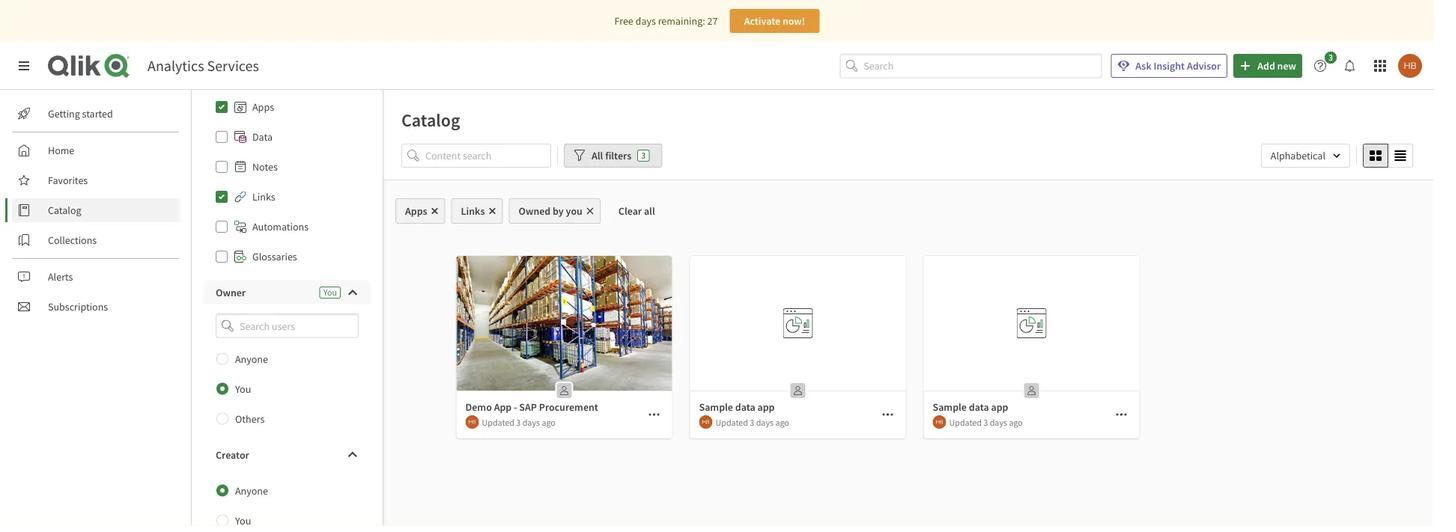 Task type: vqa. For each thing, say whether or not it's contained in the screenshot.
Analytics
yes



Task type: locate. For each thing, give the bounding box(es) containing it.
updated 3 days ago
[[482, 417, 556, 428], [716, 417, 789, 428], [949, 417, 1023, 428]]

by
[[553, 204, 564, 218]]

1 updated from the left
[[482, 417, 515, 428]]

3 updated 3 days ago from the left
[[949, 417, 1023, 428]]

1 vertical spatial you
[[235, 382, 251, 396]]

0 horizontal spatial app
[[758, 401, 775, 414]]

analytics
[[148, 57, 204, 75]]

1 vertical spatial catalog
[[48, 204, 81, 217]]

howard brown image
[[1398, 54, 1422, 78], [466, 416, 479, 429], [699, 416, 713, 429]]

add new
[[1258, 59, 1297, 73]]

activate now! link
[[730, 9, 820, 33]]

you up others
[[235, 382, 251, 396]]

0 horizontal spatial personal element
[[552, 379, 576, 403]]

data
[[252, 130, 273, 144]]

2 horizontal spatial personal element
[[1020, 379, 1044, 403]]

3 for personal 'element' for demo app - sap procurement's howard brown image
[[516, 417, 521, 428]]

apps
[[252, 100, 274, 114], [405, 204, 427, 218]]

1 horizontal spatial app
[[991, 401, 1009, 414]]

app
[[494, 401, 512, 414]]

2 updated 3 days ago from the left
[[716, 417, 789, 428]]

collections link
[[12, 228, 180, 252]]

add new button
[[1234, 54, 1303, 78]]

app
[[758, 401, 775, 414], [991, 401, 1009, 414]]

Content search text field
[[425, 144, 551, 168]]

0 vertical spatial apps
[[252, 100, 274, 114]]

2 anyone from the top
[[235, 484, 268, 498]]

0 horizontal spatial howard brown image
[[466, 416, 479, 429]]

qlik sense app image
[[457, 256, 672, 391]]

owned by you button
[[509, 198, 601, 224]]

1 howard brown element from the left
[[466, 416, 479, 429]]

3 button
[[1309, 52, 1341, 78]]

owned by you
[[519, 204, 583, 218]]

1 data from the left
[[735, 401, 755, 414]]

sample data app
[[699, 401, 775, 414], [933, 401, 1009, 414]]

app for sample data app's howard brown image
[[758, 401, 775, 414]]

howard brown element for personal 'element' for demo app - sap procurement's howard brown image
[[466, 416, 479, 429]]

getting
[[48, 107, 80, 121]]

catalog
[[401, 109, 460, 131], [48, 204, 81, 217]]

1 horizontal spatial data
[[969, 401, 989, 414]]

0 horizontal spatial apps
[[252, 100, 274, 114]]

sample
[[699, 401, 733, 414], [933, 401, 967, 414]]

data for sample data app's howard brown image
[[735, 401, 755, 414]]

demo app - sap procurement
[[466, 401, 598, 414]]

1 vertical spatial anyone
[[235, 484, 268, 498]]

None field
[[204, 314, 371, 338]]

links down notes
[[252, 190, 275, 204]]

2 sample from the left
[[933, 401, 967, 414]]

anyone inside the owner option group
[[235, 353, 268, 366]]

catalog down favorites
[[48, 204, 81, 217]]

howard brown image for sample data app
[[699, 416, 713, 429]]

1 horizontal spatial ago
[[776, 417, 789, 428]]

1 sample from the left
[[699, 401, 733, 414]]

data
[[735, 401, 755, 414], [969, 401, 989, 414]]

2 app from the left
[[991, 401, 1009, 414]]

owner option group
[[204, 344, 371, 434]]

1 updated 3 days ago from the left
[[482, 417, 556, 428]]

1 ago from the left
[[542, 417, 556, 428]]

-
[[514, 401, 517, 414]]

howard brown element
[[466, 416, 479, 429], [699, 416, 713, 429], [933, 416, 946, 429]]

0 horizontal spatial more actions image
[[648, 409, 660, 421]]

favorites link
[[12, 169, 180, 192]]

3 personal element from the left
[[1020, 379, 1044, 403]]

1 personal element from the left
[[552, 379, 576, 403]]

27
[[707, 14, 718, 28]]

catalog up content search text box
[[401, 109, 460, 131]]

0 horizontal spatial data
[[735, 401, 755, 414]]

updated for howard brown icon
[[949, 417, 982, 428]]

app for howard brown icon
[[991, 401, 1009, 414]]

updated for sample data app's howard brown image
[[716, 417, 748, 428]]

links
[[252, 190, 275, 204], [461, 204, 485, 218]]

1 vertical spatial apps
[[405, 204, 427, 218]]

analytics services
[[148, 57, 259, 75]]

favorites
[[48, 174, 88, 187]]

updated 3 days ago for personal 'element' associated with howard brown icon
[[949, 417, 1023, 428]]

Search users text field
[[237, 314, 341, 338]]

1 vertical spatial links
[[461, 204, 485, 218]]

2 updated from the left
[[716, 417, 748, 428]]

you inside the owner option group
[[235, 382, 251, 396]]

1 horizontal spatial links
[[461, 204, 485, 218]]

apps left links button
[[405, 204, 427, 218]]

Search text field
[[864, 54, 1102, 78]]

2 data from the left
[[969, 401, 989, 414]]

1 horizontal spatial sample data app
[[933, 401, 1009, 414]]

0 vertical spatial you
[[323, 287, 337, 298]]

0 vertical spatial anyone
[[235, 353, 268, 366]]

home
[[48, 144, 74, 157]]

anyone down "search users" text box
[[235, 353, 268, 366]]

switch view group
[[1363, 144, 1413, 168]]

sap
[[519, 401, 537, 414]]

days for sample data app's howard brown image
[[756, 417, 774, 428]]

0 horizontal spatial sample
[[699, 401, 733, 414]]

0 horizontal spatial updated
[[482, 417, 515, 428]]

2 personal element from the left
[[786, 379, 810, 403]]

personal element
[[552, 379, 576, 403], [786, 379, 810, 403], [1020, 379, 1044, 403]]

0 horizontal spatial catalog
[[48, 204, 81, 217]]

0 horizontal spatial links
[[252, 190, 275, 204]]

anyone
[[235, 353, 268, 366], [235, 484, 268, 498]]

0 vertical spatial catalog
[[401, 109, 460, 131]]

anyone for the owner option group
[[235, 353, 268, 366]]

add
[[1258, 59, 1275, 73]]

0 horizontal spatial howard brown element
[[466, 416, 479, 429]]

1 horizontal spatial howard brown element
[[699, 416, 713, 429]]

ago
[[542, 417, 556, 428], [776, 417, 789, 428], [1009, 417, 1023, 428]]

updated
[[482, 417, 515, 428], [716, 417, 748, 428], [949, 417, 982, 428]]

3 ago from the left
[[1009, 417, 1023, 428]]

activate
[[744, 14, 781, 28]]

more actions image
[[648, 409, 660, 421], [882, 409, 894, 421]]

data for howard brown icon
[[969, 401, 989, 414]]

links right apps button
[[461, 204, 485, 218]]

1 app from the left
[[758, 401, 775, 414]]

updated for demo app - sap procurement's howard brown image
[[482, 417, 515, 428]]

2 horizontal spatial ago
[[1009, 417, 1023, 428]]

searchbar element
[[840, 54, 1102, 78]]

1 horizontal spatial more actions image
[[882, 409, 894, 421]]

2 horizontal spatial updated 3 days ago
[[949, 417, 1023, 428]]

0 vertical spatial links
[[252, 190, 275, 204]]

alphabetical
[[1271, 149, 1326, 163]]

apps up data
[[252, 100, 274, 114]]

anyone inside creator 'option group'
[[235, 484, 268, 498]]

1 horizontal spatial apps
[[405, 204, 427, 218]]

filters
[[605, 149, 632, 163]]

creator
[[216, 448, 249, 462]]

clear all
[[619, 204, 655, 218]]

1 horizontal spatial updated
[[716, 417, 748, 428]]

you
[[323, 287, 337, 298], [235, 382, 251, 396]]

2 horizontal spatial howard brown element
[[933, 416, 946, 429]]

you up "search users" text box
[[323, 287, 337, 298]]

days
[[636, 14, 656, 28], [523, 417, 540, 428], [756, 417, 774, 428], [990, 417, 1007, 428]]

1 more actions image from the left
[[648, 409, 660, 421]]

catalog link
[[12, 198, 180, 222]]

2 horizontal spatial howard brown image
[[1398, 54, 1422, 78]]

1 horizontal spatial howard brown image
[[699, 416, 713, 429]]

apps inside button
[[405, 204, 427, 218]]

charts image
[[204, 62, 371, 92]]

3 updated from the left
[[949, 417, 982, 428]]

ago for personal 'element' for demo app - sap procurement's howard brown image
[[542, 417, 556, 428]]

anyone for creator 'option group'
[[235, 484, 268, 498]]

2 sample data app from the left
[[933, 401, 1009, 414]]

ago for personal 'element' corresponding to sample data app's howard brown image
[[776, 417, 789, 428]]

howard brown element for personal 'element' corresponding to sample data app's howard brown image
[[699, 416, 713, 429]]

free days remaining: 27
[[615, 14, 718, 28]]

2 ago from the left
[[776, 417, 789, 428]]

anyone down creator
[[235, 484, 268, 498]]

3
[[1329, 52, 1333, 63], [641, 150, 646, 161], [516, 417, 521, 428], [750, 417, 754, 428], [984, 417, 988, 428]]

2 howard brown element from the left
[[699, 416, 713, 429]]

0 horizontal spatial sample data app
[[699, 401, 775, 414]]

2 more actions image from the left
[[882, 409, 894, 421]]

now!
[[783, 14, 805, 28]]

home link
[[12, 139, 180, 163]]

sample for sample data app's howard brown image
[[699, 401, 733, 414]]

0 horizontal spatial ago
[[542, 417, 556, 428]]

1 horizontal spatial updated 3 days ago
[[716, 417, 789, 428]]

howard brown element for personal 'element' associated with howard brown icon
[[933, 416, 946, 429]]

2 horizontal spatial updated
[[949, 417, 982, 428]]

0 horizontal spatial updated 3 days ago
[[482, 417, 556, 428]]

1 horizontal spatial personal element
[[786, 379, 810, 403]]

1 anyone from the top
[[235, 353, 268, 366]]

links inside button
[[461, 204, 485, 218]]

3 howard brown element from the left
[[933, 416, 946, 429]]

1 horizontal spatial sample
[[933, 401, 967, 414]]

0 horizontal spatial you
[[235, 382, 251, 396]]



Task type: describe. For each thing, give the bounding box(es) containing it.
you
[[566, 204, 583, 218]]

personal element for demo app - sap procurement's howard brown image
[[552, 379, 576, 403]]

clear all button
[[607, 198, 667, 224]]

howard brown image
[[933, 416, 946, 429]]

all filters
[[592, 149, 632, 163]]

creator button
[[204, 443, 371, 467]]

1 horizontal spatial you
[[323, 287, 337, 298]]

catalog inside navigation pane "element"
[[48, 204, 81, 217]]

updated 3 days ago for personal 'element' corresponding to sample data app's howard brown image
[[716, 417, 789, 428]]

Alphabetical field
[[1261, 144, 1350, 168]]

notes
[[252, 160, 278, 174]]

subscriptions link
[[12, 295, 180, 319]]

3 for personal 'element' associated with howard brown icon
[[984, 417, 988, 428]]

owner
[[216, 286, 246, 300]]

navigation pane element
[[0, 96, 191, 325]]

collections
[[48, 234, 97, 247]]

3 inside filters region
[[641, 150, 646, 161]]

ask
[[1136, 59, 1152, 73]]

free
[[615, 14, 634, 28]]

3 for personal 'element' corresponding to sample data app's howard brown image
[[750, 417, 754, 428]]

glossaries
[[252, 250, 297, 264]]

analytics services element
[[148, 57, 259, 75]]

activate now!
[[744, 14, 805, 28]]

ask insight advisor
[[1136, 59, 1221, 73]]

alerts link
[[12, 265, 180, 289]]

clear
[[619, 204, 642, 218]]

days for demo app - sap procurement's howard brown image
[[523, 417, 540, 428]]

more actions image
[[1116, 409, 1128, 421]]

personal element for sample data app's howard brown image
[[786, 379, 810, 403]]

procurement
[[539, 401, 598, 414]]

all
[[644, 204, 655, 218]]

apps button
[[395, 198, 445, 224]]

new
[[1277, 59, 1297, 73]]

others
[[235, 412, 265, 426]]

demo
[[466, 401, 492, 414]]

links button
[[451, 198, 503, 224]]

advisor
[[1187, 59, 1221, 73]]

remaining:
[[658, 14, 705, 28]]

insight
[[1154, 59, 1185, 73]]

filters region
[[383, 141, 1434, 180]]

more actions image for sample data app
[[882, 409, 894, 421]]

1 sample data app from the left
[[699, 401, 775, 414]]

1 horizontal spatial catalog
[[401, 109, 460, 131]]

services
[[207, 57, 259, 75]]

3 inside dropdown button
[[1329, 52, 1333, 63]]

getting started
[[48, 107, 113, 121]]

ago for personal 'element' associated with howard brown icon
[[1009, 417, 1023, 428]]

alerts
[[48, 270, 73, 284]]

days for howard brown icon
[[990, 417, 1007, 428]]

close sidebar menu image
[[18, 60, 30, 72]]

more actions image for demo app - sap procurement
[[648, 409, 660, 421]]

owned
[[519, 204, 551, 218]]

creator option group
[[204, 476, 371, 527]]

ask insight advisor button
[[1111, 54, 1228, 78]]

personal element for howard brown icon
[[1020, 379, 1044, 403]]

automations
[[252, 220, 309, 234]]

started
[[82, 107, 113, 121]]

subscriptions
[[48, 300, 108, 314]]

howard brown image for demo app - sap procurement
[[466, 416, 479, 429]]

updated 3 days ago for personal 'element' for demo app - sap procurement's howard brown image
[[482, 417, 556, 428]]

getting started link
[[12, 102, 180, 126]]

sample for howard brown icon
[[933, 401, 967, 414]]

all
[[592, 149, 603, 163]]



